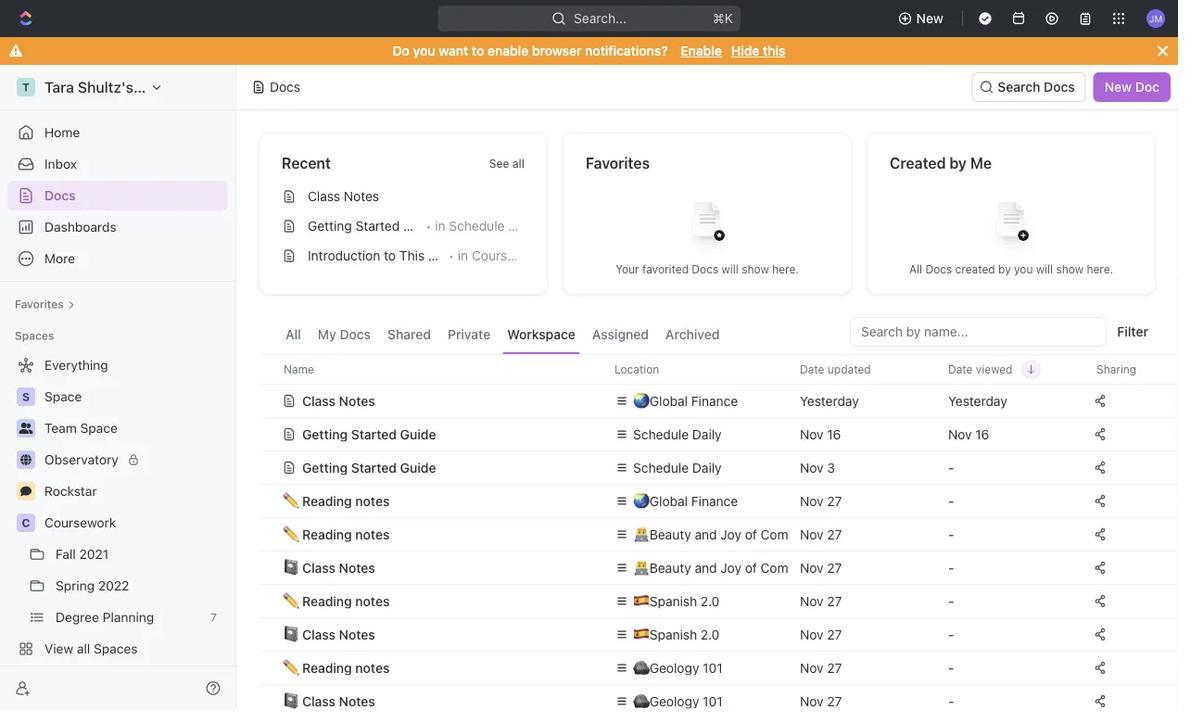 Task type: describe. For each thing, give the bounding box(es) containing it.
docs inside 'sidebar' navigation
[[45, 188, 76, 203]]

private button
[[443, 317, 495, 354]]

dashboards link
[[7, 212, 228, 242]]

getting for nov 16
[[302, 427, 348, 442]]

reading notes button for 🌏 global finance
[[282, 484, 592, 518]]

want
[[439, 43, 469, 58]]

class notes inside 'link'
[[308, 189, 379, 204]]

do you want to enable browser notifications? enable hide this
[[393, 43, 786, 58]]

🇪🇸 for notes
[[633, 627, 646, 642]]

archived button
[[661, 317, 725, 354]]

3 nov 27 from the top
[[800, 560, 842, 575]]

updated
[[828, 363, 871, 376]]

reading notes for 🌏
[[302, 493, 390, 509]]

1 16 from the left
[[827, 427, 841, 442]]

browser
[[532, 43, 582, 58]]

getting started guide for nov 3
[[302, 460, 436, 475]]

this
[[763, 43, 786, 58]]

notes for 🪨 geology 101
[[339, 694, 375, 709]]

8 row from the top
[[259, 584, 1178, 618]]

date updated button
[[789, 355, 882, 384]]

home link
[[7, 118, 228, 147]]

degree
[[56, 610, 99, 625]]

• in coursework
[[449, 248, 544, 263]]

date viewed
[[949, 363, 1013, 376]]

9 row from the top
[[259, 618, 1178, 651]]

everything link
[[7, 350, 224, 380]]

coursework, , element
[[17, 514, 35, 532]]

nov 3
[[800, 460, 835, 475]]

class notes button for 👨‍💻 beauty and joy of computing
[[282, 551, 592, 585]]

27 for fifth row from the bottom of the table containing class notes
[[827, 560, 842, 575]]

all for view
[[77, 641, 90, 656]]

reading notes button for 🇪🇸 spanish 2.0
[[282, 585, 592, 618]]

0 vertical spatial started
[[356, 218, 400, 234]]

filter
[[1118, 324, 1149, 339]]

team space
[[45, 420, 118, 436]]

2 show from the left
[[1057, 263, 1084, 276]]

fall
[[56, 547, 76, 562]]

0 vertical spatial getting
[[308, 218, 352, 234]]

notes for 🪨 geology 101
[[355, 660, 390, 675]]

team space link
[[45, 414, 224, 443]]

team
[[45, 420, 77, 436]]

notes for 👨‍💻 beauty and joy of computing
[[339, 560, 375, 575]]

space link
[[45, 382, 224, 412]]

name
[[284, 363, 314, 376]]

1 vertical spatial to
[[384, 248, 396, 263]]

spring 2022
[[56, 578, 129, 593]]

2.0 for class notes
[[701, 627, 720, 642]]

my docs
[[318, 327, 371, 342]]

sharing
[[1097, 363, 1137, 376]]

schedule daily for nov 3
[[633, 460, 722, 475]]

1 yesterday from the left
[[800, 393, 859, 408]]

spanish for reading notes
[[650, 593, 697, 609]]

no created by me docs image
[[974, 188, 1049, 262]]

spring 2022 link
[[56, 571, 224, 601]]

t
[[22, 81, 30, 94]]

search docs button
[[972, 72, 1086, 102]]

101 for class notes
[[703, 694, 723, 709]]

created
[[956, 263, 996, 276]]

notes for 🌏 global finance
[[355, 493, 390, 509]]

fall 2021 link
[[56, 540, 224, 569]]

search...
[[574, 11, 627, 26]]

class inside 'link'
[[308, 189, 340, 204]]

space inside space link
[[45, 389, 82, 404]]

27 for tenth row
[[827, 660, 842, 675]]

rockstar link
[[45, 477, 224, 506]]

in for schedule
[[435, 218, 446, 234]]

4 nov 27 from the top
[[800, 593, 842, 609]]

assigned
[[592, 327, 649, 342]]

guide for nov 3
[[400, 460, 436, 475]]

filter button
[[1110, 317, 1156, 347]]

shared
[[388, 327, 431, 342]]

c
[[22, 516, 30, 529]]

2 here. from the left
[[1087, 263, 1114, 276]]

• for this
[[449, 249, 454, 263]]

docs link
[[7, 181, 228, 210]]

2021
[[79, 547, 109, 562]]

new button
[[891, 4, 955, 33]]

🪨 for notes
[[633, 660, 646, 675]]

class notes button for 🪨 geology 101
[[282, 685, 592, 710]]

beauty for class notes
[[650, 560, 691, 575]]

27 for sixth row from the bottom of the table containing class notes
[[827, 527, 842, 542]]

degree planning
[[56, 610, 154, 625]]

new doc button
[[1094, 72, 1171, 102]]

getting started guide button for nov 3
[[282, 451, 592, 484]]

notes for 👨‍💻 beauty and joy of computing
[[355, 527, 390, 542]]

2 nov 27 from the top
[[800, 527, 842, 542]]

do
[[393, 43, 410, 58]]

sidebar navigation
[[0, 65, 240, 710]]

geology for reading notes
[[650, 660, 699, 675]]

tara shultz's workspace, , element
[[17, 78, 35, 96]]

👨‍💻 beauty and joy of computing for class notes
[[633, 560, 827, 575]]

tab list containing all
[[281, 317, 725, 354]]

recent
[[282, 154, 331, 172]]

tara
[[45, 78, 74, 96]]

hide
[[731, 43, 760, 58]]

5 row from the top
[[259, 484, 1178, 518]]

🇪🇸 for notes
[[633, 593, 646, 609]]

3
[[827, 460, 835, 475]]

planning
[[103, 610, 154, 625]]

1 horizontal spatial favorites
[[586, 154, 650, 172]]

observatory link
[[45, 445, 224, 475]]

created
[[890, 154, 946, 172]]

filter button
[[1110, 317, 1156, 347]]

7 nov 27 from the top
[[800, 694, 842, 709]]

3 - from the top
[[949, 527, 955, 542]]

favorites button
[[7, 293, 82, 315]]

row containing name
[[259, 354, 1178, 385]]

schedule for nov 3
[[633, 460, 689, 475]]

home
[[45, 125, 80, 140]]

docs up recent
[[270, 79, 300, 95]]

notifications?
[[585, 43, 668, 58]]

space inside team space link
[[80, 420, 118, 436]]

0 vertical spatial you
[[413, 43, 435, 58]]

7
[[211, 611, 217, 624]]

of for class notes
[[745, 560, 757, 575]]

4 row from the top
[[259, 451, 1178, 484]]

🪨 geology 101 for reading notes
[[633, 660, 723, 675]]

shultz's
[[78, 78, 134, 96]]

nov for tenth row
[[800, 660, 824, 675]]

workspace inside 'sidebar' navigation
[[137, 78, 214, 96]]

notes for 🌏 global finance
[[339, 393, 375, 408]]

1 will from the left
[[722, 263, 739, 276]]

table containing class notes
[[259, 354, 1178, 710]]

1 nov 27 from the top
[[800, 493, 842, 509]]

spanish for class notes
[[650, 627, 697, 642]]

3 row from the top
[[259, 417, 1178, 451]]

view
[[45, 641, 73, 656]]

fall 2021
[[56, 547, 109, 562]]

globe image
[[20, 454, 32, 465]]

tara shultz's workspace
[[45, 78, 214, 96]]

5 - from the top
[[949, 593, 955, 609]]

computing for notes
[[761, 527, 827, 542]]

🌏 for nov 27
[[633, 493, 646, 509]]

docs right favorited
[[692, 263, 719, 276]]

1 horizontal spatial you
[[1014, 263, 1033, 276]]

spaces inside "tree"
[[94, 641, 138, 656]]

notes for 🇪🇸 spanish 2.0
[[355, 593, 390, 609]]

⌘k
[[713, 11, 733, 26]]

27 for 5th row from the top
[[827, 493, 842, 509]]

docs right my
[[340, 327, 371, 342]]

see all
[[489, 157, 525, 170]]

all button
[[281, 317, 306, 354]]

0 vertical spatial to
[[472, 43, 484, 58]]

comment image
[[20, 486, 32, 497]]

started for nov 3
[[351, 460, 397, 475]]

nov for 4th row from the bottom of the table containing class notes
[[800, 593, 824, 609]]

class notes link
[[274, 182, 532, 211]]

6 row from the top
[[259, 517, 1178, 551]]

assigned button
[[588, 317, 654, 354]]

0 vertical spatial daily
[[508, 218, 538, 234]]

5 nov 27 from the top
[[800, 627, 842, 642]]

all for all docs created by you will show here.
[[909, 263, 923, 276]]

introduction to this template
[[308, 248, 483, 263]]

6 nov 27 from the top
[[800, 660, 842, 675]]

0 vertical spatial coursework
[[472, 248, 544, 263]]

🌏 for yesterday
[[633, 393, 646, 408]]

enable
[[681, 43, 722, 58]]

user group image
[[19, 423, 33, 434]]

🇪🇸 spanish 2.0 for reading notes
[[633, 593, 720, 609]]

🌏 global finance for yesterday
[[633, 393, 738, 408]]

new doc
[[1105, 79, 1160, 95]]

date for date viewed
[[949, 363, 973, 376]]

2 16 from the left
[[976, 427, 990, 442]]

class notes for 👨‍💻
[[302, 560, 375, 575]]

no favorited docs image
[[670, 188, 745, 262]]

coursework inside coursework link
[[45, 515, 116, 530]]

workspace button
[[503, 317, 580, 354]]

degree planning link
[[56, 603, 203, 632]]

template
[[428, 248, 483, 263]]



Task type: vqa. For each thing, say whether or not it's contained in the screenshot.
Projects link
no



Task type: locate. For each thing, give the bounding box(es) containing it.
7 row from the top
[[259, 551, 1178, 585]]

nov for fourth row from the top of the table containing class notes
[[800, 460, 824, 475]]

my docs button
[[313, 317, 376, 354]]

1 horizontal spatial •
[[449, 249, 454, 263]]

my
[[318, 327, 336, 342]]

👨‍💻 for notes
[[633, 527, 646, 542]]

7 - from the top
[[949, 660, 955, 675]]

will down no favorited docs image
[[722, 263, 739, 276]]

daily
[[508, 218, 538, 234], [693, 427, 722, 442], [693, 460, 722, 475]]

2 👨‍💻 beauty and joy of computing from the top
[[633, 560, 827, 575]]

1 🪨 from the top
[[633, 660, 646, 675]]

🌏 global finance for nov 27
[[633, 493, 738, 509]]

1 vertical spatial new
[[1105, 79, 1132, 95]]

2 vertical spatial schedule
[[633, 460, 689, 475]]

2 reading notes from the top
[[302, 527, 390, 542]]

finance for nov 27
[[692, 493, 738, 509]]

2 🇪🇸 spanish 2.0 from the top
[[633, 627, 720, 642]]

27 for 9th row
[[827, 627, 842, 642]]

nov for fifth row from the bottom of the table containing class notes
[[800, 560, 824, 575]]

0 horizontal spatial new
[[917, 11, 944, 26]]

2 vertical spatial daily
[[693, 460, 722, 475]]

🇪🇸 spanish 2.0 for class notes
[[633, 627, 720, 642]]

0 vertical spatial all
[[513, 157, 525, 170]]

show
[[742, 263, 769, 276], [1057, 263, 1084, 276]]

4 reading notes from the top
[[302, 660, 390, 675]]

2 🇪🇸 from the top
[[633, 627, 646, 642]]

8 - from the top
[[949, 694, 955, 709]]

class for 🪨 geology 101
[[302, 694, 336, 709]]

6 27 from the top
[[827, 660, 842, 675]]

observatory
[[45, 452, 118, 467]]

0 vertical spatial 🪨 geology 101
[[633, 660, 723, 675]]

you down the no created by me docs image
[[1014, 263, 1033, 276]]

joy for class notes
[[721, 560, 742, 575]]

2 computing from the top
[[761, 560, 827, 575]]

Search by name... text field
[[861, 318, 1095, 346]]

0 vertical spatial and
[[695, 527, 717, 542]]

0 vertical spatial joy
[[721, 527, 742, 542]]

1 vertical spatial 🪨
[[633, 694, 646, 709]]

1 show from the left
[[742, 263, 769, 276]]

introduction
[[308, 248, 380, 263]]

1 reading notes from the top
[[302, 493, 390, 509]]

27 for 1st row from the bottom of the table containing class notes
[[827, 694, 842, 709]]

0 horizontal spatial in
[[435, 218, 446, 234]]

daily for nov 3
[[693, 460, 722, 475]]

beauty for reading notes
[[650, 527, 691, 542]]

all inside "tree"
[[77, 641, 90, 656]]

new for new
[[917, 11, 944, 26]]

class for 🌏 global finance
[[302, 393, 336, 408]]

global for nov 27
[[650, 493, 688, 509]]

👨‍💻 beauty and joy of computing for reading notes
[[633, 527, 827, 542]]

to left this on the top
[[384, 248, 396, 263]]

row
[[259, 354, 1178, 385], [259, 384, 1178, 418], [259, 417, 1178, 451], [259, 451, 1178, 484], [259, 484, 1178, 518], [259, 517, 1178, 551], [259, 551, 1178, 585], [259, 584, 1178, 618], [259, 618, 1178, 651], [259, 651, 1178, 685], [259, 684, 1178, 710]]

2 row from the top
[[259, 384, 1178, 418]]

class notes button for 🇪🇸 spanish 2.0
[[282, 618, 592, 651]]

2 global from the top
[[650, 493, 688, 509]]

1 getting started guide button from the top
[[282, 418, 592, 451]]

everything
[[45, 357, 108, 373]]

all left created
[[909, 263, 923, 276]]

1 vertical spatial all
[[77, 641, 90, 656]]

inbox link
[[7, 149, 228, 179]]

of for reading notes
[[745, 527, 757, 542]]

1 global from the top
[[650, 393, 688, 408]]

1 horizontal spatial new
[[1105, 79, 1132, 95]]

0 vertical spatial of
[[745, 527, 757, 542]]

reading for 🪨 geology 101
[[302, 660, 352, 675]]

all for all
[[286, 327, 301, 342]]

1 vertical spatial 👨‍💻 beauty and joy of computing
[[633, 560, 827, 575]]

nov 16 up nov 3
[[800, 427, 841, 442]]

1 beauty from the top
[[650, 527, 691, 542]]

2 101 from the top
[[703, 694, 723, 709]]

1 vertical spatial 2.0
[[701, 627, 720, 642]]

date for date updated
[[800, 363, 825, 376]]

•
[[426, 219, 431, 233], [449, 249, 454, 263]]

new inside button
[[917, 11, 944, 26]]

1 vertical spatial all
[[286, 327, 301, 342]]

computing
[[761, 527, 827, 542], [761, 560, 827, 575]]

finance
[[692, 393, 738, 408], [692, 493, 738, 509]]

1 here. from the left
[[772, 263, 799, 276]]

0 vertical spatial schedule
[[449, 218, 505, 234]]

will down the no created by me docs image
[[1036, 263, 1053, 276]]

inbox
[[45, 156, 77, 172]]

1 🪨 geology 101 from the top
[[633, 660, 723, 675]]

2 27 from the top
[[827, 527, 842, 542]]

1 class notes button from the top
[[282, 384, 592, 418]]

3 class notes button from the top
[[282, 618, 592, 651]]

0 vertical spatial 👨‍💻
[[633, 527, 646, 542]]

👨‍💻 beauty and joy of computing
[[633, 527, 827, 542], [633, 560, 827, 575]]

joy
[[721, 527, 742, 542], [721, 560, 742, 575]]

0 vertical spatial 👨‍💻 beauty and joy of computing
[[633, 527, 827, 542]]

spanish
[[650, 593, 697, 609], [650, 627, 697, 642]]

1 🌏 global finance from the top
[[633, 393, 738, 408]]

s
[[22, 390, 30, 403]]

favorited
[[643, 263, 689, 276]]

1 horizontal spatial by
[[999, 263, 1011, 276]]

0 horizontal spatial favorites
[[15, 298, 64, 311]]

1 vertical spatial 🪨 geology 101
[[633, 694, 723, 709]]

nov for 1st row from the bottom of the table containing class notes
[[800, 694, 824, 709]]

0 horizontal spatial by
[[950, 154, 967, 172]]

1 vertical spatial space
[[80, 420, 118, 436]]

spaces
[[15, 329, 54, 342], [94, 641, 138, 656]]

1 of from the top
[[745, 527, 757, 542]]

2 notes from the top
[[355, 527, 390, 542]]

👨‍💻 for notes
[[633, 560, 646, 575]]

0 horizontal spatial all
[[286, 327, 301, 342]]

🇪🇸 spanish 2.0
[[633, 593, 720, 609], [633, 627, 720, 642]]

getting started guide
[[308, 218, 439, 234], [302, 427, 436, 442], [302, 460, 436, 475]]

notes for 🇪🇸 spanish 2.0
[[339, 627, 375, 642]]

1 🇪🇸 from the top
[[633, 593, 646, 609]]

0 vertical spatial finance
[[692, 393, 738, 408]]

rockstar
[[45, 484, 97, 499]]

date viewed button
[[937, 355, 1041, 384]]

1 horizontal spatial date
[[949, 363, 973, 376]]

1 - from the top
[[949, 460, 955, 475]]

2 date from the left
[[949, 363, 973, 376]]

class notes button
[[282, 384, 592, 418], [282, 551, 592, 585], [282, 618, 592, 651], [282, 685, 592, 710]]

yesterday down "date viewed"
[[949, 393, 1008, 408]]

5 27 from the top
[[827, 627, 842, 642]]

table
[[259, 354, 1178, 710]]

4 class notes button from the top
[[282, 685, 592, 710]]

• in schedule daily
[[426, 218, 538, 234]]

reading for 🇪🇸 spanish 2.0
[[302, 593, 352, 609]]

finance for yesterday
[[692, 393, 738, 408]]

1 vertical spatial 🇪🇸 spanish 2.0
[[633, 627, 720, 642]]

1 finance from the top
[[692, 393, 738, 408]]

date left 'viewed'
[[949, 363, 973, 376]]

1 vertical spatial in
[[458, 248, 468, 263]]

nov for 9th row
[[800, 627, 824, 642]]

101 for reading notes
[[703, 660, 723, 675]]

2 of from the top
[[745, 560, 757, 575]]

started
[[356, 218, 400, 234], [351, 427, 397, 442], [351, 460, 397, 475]]

doc
[[1136, 79, 1160, 95]]

0 horizontal spatial nov 16
[[800, 427, 841, 442]]

class notes for 🇪🇸
[[302, 627, 375, 642]]

and
[[695, 527, 717, 542], [695, 560, 717, 575]]

16 down "date viewed"
[[976, 427, 990, 442]]

0 vertical spatial •
[[426, 219, 431, 233]]

viewed
[[976, 363, 1013, 376]]

1 vertical spatial 🌏
[[633, 493, 646, 509]]

3 reading notes from the top
[[302, 593, 390, 609]]

1 reading from the top
[[302, 493, 352, 509]]

this
[[399, 248, 425, 263]]

created by me
[[890, 154, 992, 172]]

2 🌏 from the top
[[633, 493, 646, 509]]

dashboards
[[45, 219, 116, 235]]

2 getting started guide button from the top
[[282, 451, 592, 484]]

tree
[[7, 350, 228, 695]]

in down • in schedule daily
[[458, 248, 468, 263]]

search
[[998, 79, 1041, 95]]

by
[[950, 154, 967, 172], [999, 263, 1011, 276]]

search docs
[[998, 79, 1075, 95]]

reading for 🌏 global finance
[[302, 493, 352, 509]]

0 vertical spatial schedule daily
[[633, 427, 722, 442]]

class notes for 🪨
[[302, 694, 375, 709]]

all inside button
[[286, 327, 301, 342]]

class notes
[[308, 189, 379, 204], [302, 393, 375, 408], [302, 560, 375, 575], [302, 627, 375, 642], [302, 694, 375, 709]]

0 vertical spatial global
[[650, 393, 688, 408]]

16
[[827, 427, 841, 442], [976, 427, 990, 442]]

0 horizontal spatial show
[[742, 263, 769, 276]]

joy for reading notes
[[721, 527, 742, 542]]

2 vertical spatial getting
[[302, 460, 348, 475]]

1 horizontal spatial in
[[458, 248, 468, 263]]

workspace
[[137, 78, 214, 96], [507, 327, 576, 342]]

all right view
[[77, 641, 90, 656]]

1 horizontal spatial yesterday
[[949, 393, 1008, 408]]

shared button
[[383, 317, 436, 354]]

2 schedule daily from the top
[[633, 460, 722, 475]]

1 horizontal spatial will
[[1036, 263, 1053, 276]]

2 reading from the top
[[302, 527, 352, 542]]

by right created
[[999, 263, 1011, 276]]

location
[[615, 363, 660, 376]]

0 horizontal spatial will
[[722, 263, 739, 276]]

0 vertical spatial 🌏
[[633, 393, 646, 408]]

and for class notes
[[695, 560, 717, 575]]

view all spaces link
[[7, 634, 224, 664]]

schedule daily for nov 16
[[633, 427, 722, 442]]

2 🪨 geology 101 from the top
[[633, 694, 723, 709]]

coursework up the fall 2021
[[45, 515, 116, 530]]

2 nov 16 from the left
[[949, 427, 990, 442]]

0 vertical spatial 2.0
[[701, 593, 720, 609]]

3 notes from the top
[[355, 593, 390, 609]]

your
[[616, 263, 639, 276]]

0 vertical spatial 🇪🇸 spanish 2.0
[[633, 593, 720, 609]]

• for guide
[[426, 219, 431, 233]]

new for new doc
[[1105, 79, 1132, 95]]

2 vertical spatial getting started guide
[[302, 460, 436, 475]]

• inside • in schedule daily
[[426, 219, 431, 233]]

yesterday down date updated
[[800, 393, 859, 408]]

nov for third row from the top
[[800, 427, 824, 442]]

private
[[448, 327, 491, 342]]

2 vertical spatial guide
[[400, 460, 436, 475]]

1 horizontal spatial here.
[[1087, 263, 1114, 276]]

1 date from the left
[[800, 363, 825, 376]]

new
[[917, 11, 944, 26], [1105, 79, 1132, 95]]

0 horizontal spatial yesterday
[[800, 393, 859, 408]]

1 vertical spatial schedule daily
[[633, 460, 722, 475]]

0 vertical spatial 101
[[703, 660, 723, 675]]

1 vertical spatial joy
[[721, 560, 742, 575]]

1 horizontal spatial all
[[909, 263, 923, 276]]

1 vertical spatial 101
[[703, 694, 723, 709]]

getting started guide button
[[282, 418, 592, 451], [282, 451, 592, 484]]

1 vertical spatial and
[[695, 560, 717, 575]]

0 horizontal spatial you
[[413, 43, 435, 58]]

0 vertical spatial favorites
[[586, 154, 650, 172]]

docs down inbox
[[45, 188, 76, 203]]

2 🪨 from the top
[[633, 694, 646, 709]]

reading notes for 👨‍💻
[[302, 527, 390, 542]]

🪨 for notes
[[633, 694, 646, 709]]

2 will from the left
[[1036, 263, 1053, 276]]

coursework down • in schedule daily
[[472, 248, 544, 263]]

class notes button for 🌏 global finance
[[282, 384, 592, 418]]

your favorited docs will show here.
[[616, 263, 799, 276]]

4 notes from the top
[[355, 660, 390, 675]]

space up observatory
[[80, 420, 118, 436]]

2022
[[98, 578, 129, 593]]

1 vertical spatial getting
[[302, 427, 348, 442]]

nov for 5th row from the top
[[800, 493, 824, 509]]

enable
[[488, 43, 529, 58]]

2 🌏 global finance from the top
[[633, 493, 738, 509]]

space
[[45, 389, 82, 404], [80, 420, 118, 436]]

0 vertical spatial beauty
[[650, 527, 691, 542]]

1 vertical spatial spaces
[[94, 641, 138, 656]]

0 vertical spatial spaces
[[15, 329, 54, 342]]

nov 27
[[800, 493, 842, 509], [800, 527, 842, 542], [800, 560, 842, 575], [800, 593, 842, 609], [800, 627, 842, 642], [800, 660, 842, 675], [800, 694, 842, 709]]

0 vertical spatial by
[[950, 154, 967, 172]]

0 horizontal spatial workspace
[[137, 78, 214, 96]]

reading notes button for 👨‍💻 beauty and joy of computing
[[282, 518, 592, 551]]

0 vertical spatial computing
[[761, 527, 827, 542]]

1 geology from the top
[[650, 660, 699, 675]]

2.0
[[701, 593, 720, 609], [701, 627, 720, 642]]

tree containing everything
[[7, 350, 228, 695]]

1 vertical spatial coursework
[[45, 515, 116, 530]]

🪨
[[633, 660, 646, 675], [633, 694, 646, 709]]

11 row from the top
[[259, 684, 1178, 710]]

4 - from the top
[[949, 560, 955, 575]]

nov for sixth row from the bottom of the table containing class notes
[[800, 527, 824, 542]]

1 horizontal spatial show
[[1057, 263, 1084, 276]]

0 vertical spatial all
[[909, 263, 923, 276]]

in up the template
[[435, 218, 446, 234]]

started for nov 16
[[351, 427, 397, 442]]

1 vertical spatial of
[[745, 560, 757, 575]]

you right do
[[413, 43, 435, 58]]

1 horizontal spatial coursework
[[472, 248, 544, 263]]

reading notes button for 🪨 geology 101
[[282, 651, 592, 685]]

3 reading notes button from the top
[[282, 585, 592, 618]]

0 horizontal spatial 16
[[827, 427, 841, 442]]

0 horizontal spatial to
[[384, 248, 396, 263]]

archived
[[666, 327, 720, 342]]

me
[[971, 154, 992, 172]]

1 horizontal spatial workspace
[[507, 327, 576, 342]]

space, , element
[[17, 388, 35, 406]]

workspace inside button
[[507, 327, 576, 342]]

1 👨‍💻 from the top
[[633, 527, 646, 542]]

schedule for nov 16
[[633, 427, 689, 442]]

spring
[[56, 578, 95, 593]]

1 vertical spatial 👨‍💻
[[633, 560, 646, 575]]

class notes for 🌏
[[302, 393, 375, 408]]

reading
[[302, 493, 352, 509], [302, 527, 352, 542], [302, 593, 352, 609], [302, 660, 352, 675]]

favorites inside button
[[15, 298, 64, 311]]

beauty
[[650, 527, 691, 542], [650, 560, 691, 575]]

0 vertical spatial 🌏 global finance
[[633, 393, 738, 408]]

date left updated
[[800, 363, 825, 376]]

2 👨‍💻 from the top
[[633, 560, 646, 575]]

🌏 global finance
[[633, 393, 738, 408], [633, 493, 738, 509]]

1 2.0 from the top
[[701, 593, 720, 609]]

2.0 for reading notes
[[701, 593, 720, 609]]

getting started guide button for nov 16
[[282, 418, 592, 451]]

2 class notes button from the top
[[282, 551, 592, 585]]

1 horizontal spatial all
[[513, 157, 525, 170]]

0 vertical spatial guide
[[403, 218, 439, 234]]

1 vertical spatial schedule
[[633, 427, 689, 442]]

all right see
[[513, 157, 525, 170]]

guide for nov 16
[[400, 427, 436, 442]]

view all spaces
[[45, 641, 138, 656]]

1 computing from the top
[[761, 527, 827, 542]]

spaces down favorites button
[[15, 329, 54, 342]]

1 horizontal spatial spaces
[[94, 641, 138, 656]]

jm
[[1150, 13, 1163, 23]]

1 schedule daily from the top
[[633, 427, 722, 442]]

by left me
[[950, 154, 967, 172]]

2 finance from the top
[[692, 493, 738, 509]]

1 nov 16 from the left
[[800, 427, 841, 442]]

2 beauty from the top
[[650, 560, 691, 575]]

daily for nov 16
[[693, 427, 722, 442]]

class for 👨‍💻 beauty and joy of computing
[[302, 560, 336, 575]]

geology for class notes
[[650, 694, 699, 709]]

2 reading notes button from the top
[[282, 518, 592, 551]]

🪨 geology 101
[[633, 660, 723, 675], [633, 694, 723, 709]]

4 reading from the top
[[302, 660, 352, 675]]

getting started guide for nov 16
[[302, 427, 436, 442]]

getting for nov 3
[[302, 460, 348, 475]]

2 joy from the top
[[721, 560, 742, 575]]

notes inside class notes 'link'
[[344, 189, 379, 204]]

space up team
[[45, 389, 82, 404]]

all docs created by you will show here.
[[909, 263, 1114, 276]]

1 vertical spatial daily
[[693, 427, 722, 442]]

workspace right 'shultz's'
[[137, 78, 214, 96]]

3 reading from the top
[[302, 593, 352, 609]]

0 vertical spatial spanish
[[650, 593, 697, 609]]

1 vertical spatial global
[[650, 493, 688, 509]]

1 vertical spatial guide
[[400, 427, 436, 442]]

1 101 from the top
[[703, 660, 723, 675]]

date updated
[[800, 363, 871, 376]]

• inside • in coursework
[[449, 249, 454, 263]]

class for 🇪🇸 spanish 2.0
[[302, 627, 336, 642]]

nov 16 down "date viewed"
[[949, 427, 990, 442]]

more button
[[7, 244, 228, 274]]

• right this on the top
[[449, 249, 454, 263]]

1 🇪🇸 spanish 2.0 from the top
[[633, 593, 720, 609]]

2 2.0 from the top
[[701, 627, 720, 642]]

0 vertical spatial 🪨
[[633, 660, 646, 675]]

getting
[[308, 218, 352, 234], [302, 427, 348, 442], [302, 460, 348, 475]]

to right want
[[472, 43, 484, 58]]

1 👨‍💻 beauty and joy of computing from the top
[[633, 527, 827, 542]]

all left my
[[286, 327, 301, 342]]

see all button
[[482, 152, 532, 174]]

2 - from the top
[[949, 493, 955, 509]]

• down class notes 'link'
[[426, 219, 431, 233]]

🪨 geology 101 for class notes
[[633, 694, 723, 709]]

2 geology from the top
[[650, 694, 699, 709]]

all for see
[[513, 157, 525, 170]]

6 - from the top
[[949, 627, 955, 642]]

0 vertical spatial 🇪🇸
[[633, 593, 646, 609]]

reading notes for 🪨
[[302, 660, 390, 675]]

coursework
[[472, 248, 544, 263], [45, 515, 116, 530]]

1 27 from the top
[[827, 493, 842, 509]]

nov
[[800, 427, 824, 442], [949, 427, 972, 442], [800, 460, 824, 475], [800, 493, 824, 509], [800, 527, 824, 542], [800, 560, 824, 575], [800, 593, 824, 609], [800, 627, 824, 642], [800, 660, 824, 675], [800, 694, 824, 709]]

docs left created
[[926, 263, 952, 276]]

1 vertical spatial started
[[351, 427, 397, 442]]

yesterday
[[800, 393, 859, 408], [949, 393, 1008, 408]]

1 vertical spatial 🌏 global finance
[[633, 493, 738, 509]]

27 for 4th row from the bottom of the table containing class notes
[[827, 593, 842, 609]]

2 yesterday from the left
[[949, 393, 1008, 408]]

10 row from the top
[[259, 651, 1178, 685]]

1 spanish from the top
[[650, 593, 697, 609]]

computing for notes
[[761, 560, 827, 575]]

1 vertical spatial getting started guide
[[302, 427, 436, 442]]

see
[[489, 157, 509, 170]]

1 vertical spatial beauty
[[650, 560, 691, 575]]

reading for 👨‍💻 beauty and joy of computing
[[302, 527, 352, 542]]

global
[[650, 393, 688, 408], [650, 493, 688, 509]]

global for yesterday
[[650, 393, 688, 408]]

workspace right private
[[507, 327, 576, 342]]

all inside button
[[513, 157, 525, 170]]

0 vertical spatial getting started guide
[[308, 218, 439, 234]]

1 horizontal spatial to
[[472, 43, 484, 58]]

2 and from the top
[[695, 560, 717, 575]]

1 vertical spatial geology
[[650, 694, 699, 709]]

reading notes for 🇪🇸
[[302, 593, 390, 609]]

1 row from the top
[[259, 354, 1178, 385]]

spaces down degree planning
[[94, 641, 138, 656]]

1 vertical spatial favorites
[[15, 298, 64, 311]]

1 and from the top
[[695, 527, 717, 542]]

tree inside 'sidebar' navigation
[[7, 350, 228, 695]]

1 notes from the top
[[355, 493, 390, 509]]

0 vertical spatial in
[[435, 218, 446, 234]]

new inside button
[[1105, 79, 1132, 95]]

in for coursework
[[458, 248, 468, 263]]

and for reading notes
[[695, 527, 717, 542]]

16 up 3
[[827, 427, 841, 442]]

0 vertical spatial geology
[[650, 660, 699, 675]]

4 27 from the top
[[827, 593, 842, 609]]

tab list
[[281, 317, 725, 354]]

docs right search
[[1044, 79, 1075, 95]]

1 vertical spatial by
[[999, 263, 1011, 276]]

2 vertical spatial started
[[351, 460, 397, 475]]



